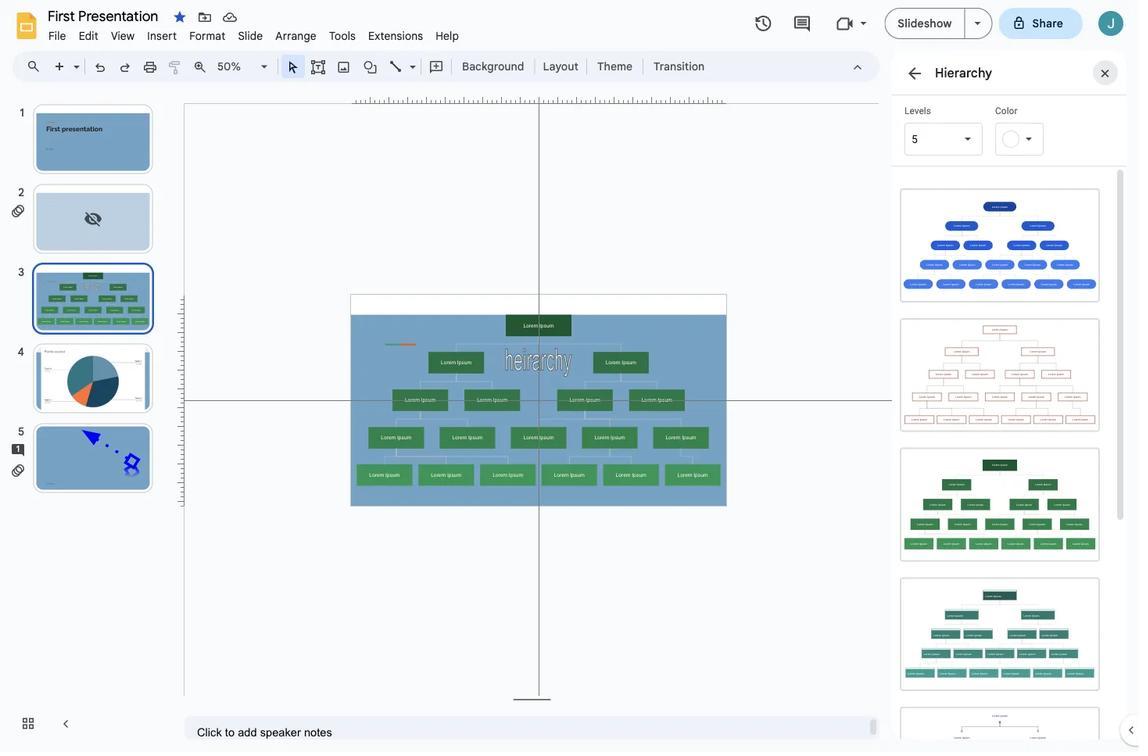 Task type: vqa. For each thing, say whether or not it's contained in the screenshot.
EDIT menu item
yes



Task type: describe. For each thing, give the bounding box(es) containing it.
theme
[[597, 59, 633, 73]]

hierarchy section
[[892, 51, 1127, 752]]

Menus field
[[20, 56, 54, 77]]

background button
[[455, 55, 531, 78]]

5
[[912, 133, 918, 145]]

format
[[189, 29, 226, 43]]

view menu item
[[105, 27, 141, 45]]

hierarchy
[[935, 65, 993, 81]]

main toolbar
[[46, 55, 713, 78]]

tools menu item
[[323, 27, 362, 45]]

Team hierarchy with five levels with rectangles. Accent color: #0f9d58, close to green 11. radio
[[892, 440, 1108, 570]]

edit
[[79, 29, 98, 43]]

format menu item
[[183, 27, 232, 45]]

share
[[1033, 16, 1064, 30]]

menu bar inside menu bar banner
[[42, 20, 465, 46]]

extensions
[[368, 29, 423, 43]]

Star checkbox
[[169, 6, 191, 28]]

slideshow button
[[885, 8, 966, 39]]

insert image image
[[335, 56, 353, 77]]

insert
[[147, 29, 177, 43]]

share button
[[999, 8, 1083, 39]]

Zoom text field
[[215, 56, 259, 77]]

layout button
[[538, 55, 583, 78]]

slideshow
[[898, 16, 952, 30]]

new slide with layout image
[[70, 56, 80, 62]]

edit menu item
[[72, 27, 105, 45]]

menu bar banner
[[0, 0, 1140, 752]]

Team hierarchy with five levels with outline on rectangles. Accent color: #db4437, close to light red berry 1. radio
[[892, 310, 1108, 440]]

levels
[[905, 106, 931, 117]]

hierarchy application
[[0, 0, 1140, 752]]

Team hierarchy with five levels with rectangles and left aligned titles. Accent color: #26a69a, close to green 11. radio
[[892, 570, 1108, 699]]

file
[[48, 29, 66, 43]]

background
[[462, 59, 524, 73]]



Task type: locate. For each thing, give the bounding box(es) containing it.
transition
[[654, 59, 705, 73]]

navigation inside hierarchy application
[[0, 88, 172, 752]]

help
[[436, 29, 459, 43]]

arrange
[[276, 29, 317, 43]]

file menu item
[[42, 27, 72, 45]]

slide
[[238, 29, 263, 43]]

help menu item
[[430, 27, 465, 45]]

extensions menu item
[[362, 27, 430, 45]]

presentation options image
[[975, 22, 981, 25]]

slide menu item
[[232, 27, 269, 45]]

option group
[[892, 167, 1115, 752]]

menu bar
[[42, 20, 465, 46]]

option group inside hierarchy 'section'
[[892, 167, 1115, 752]]

Team hierarchy with five levels with rounded rectangles. Accent color: #4285f4, close to cornflower blue. radio
[[892, 181, 1108, 310]]

theme button
[[590, 55, 640, 78]]

arrange menu item
[[269, 27, 323, 45]]

view
[[111, 29, 135, 43]]

Rename text field
[[42, 6, 167, 25]]

layout
[[543, 59, 579, 73]]

insert menu item
[[141, 27, 183, 45]]

color button
[[996, 105, 1074, 156]]

navigation
[[0, 88, 172, 752]]

levels list box
[[905, 105, 983, 156]]

menu bar containing file
[[42, 20, 465, 46]]

tools
[[329, 29, 356, 43]]

Zoom field
[[213, 56, 275, 78]]

shape image
[[362, 56, 380, 77]]

transition button
[[647, 55, 712, 78]]

Team hierarchy with five levels with naked text labels. Accent color: #9c27b0, close to light purple 12. radio
[[892, 699, 1108, 752]]

color
[[996, 106, 1018, 117]]



